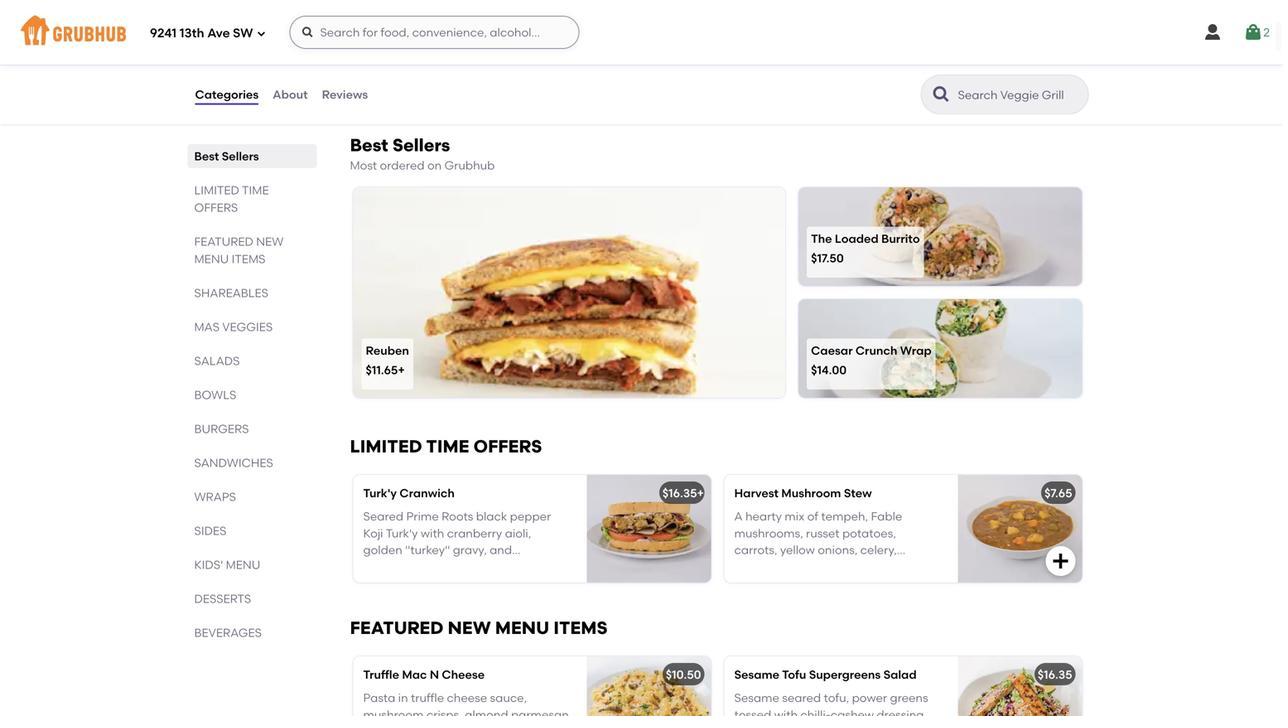 Task type: locate. For each thing, give the bounding box(es) containing it.
best for best sellers
[[194, 149, 219, 163]]

grilled
[[363, 577, 398, 591]]

0 vertical spatial limited
[[194, 183, 239, 197]]

0 horizontal spatial featured
[[194, 235, 254, 249]]

1 vertical spatial limited
[[350, 436, 422, 457]]

0 horizontal spatial $16.35
[[663, 486, 697, 500]]

turk'y down seared
[[386, 526, 418, 540]]

and
[[490, 543, 512, 557], [793, 560, 815, 574]]

0 vertical spatial and
[[490, 543, 512, 557]]

sesame
[[735, 667, 780, 682], [735, 691, 780, 705]]

0 vertical spatial on
[[428, 158, 442, 172]]

and up "stuffing"
[[490, 543, 512, 557]]

0 vertical spatial menu
[[194, 252, 229, 266]]

best inside best sellers tab
[[194, 149, 219, 163]]

black
[[476, 509, 507, 523]]

most
[[350, 158, 377, 172]]

desserts tab
[[194, 590, 310, 607]]

turk'y
[[363, 486, 397, 500], [386, 526, 418, 540]]

with up the '"turkey"'
[[421, 526, 444, 540]]

1 vertical spatial limited time offers
[[350, 436, 542, 457]]

on right "stuffing"
[[535, 560, 549, 574]]

1 horizontal spatial offers
[[474, 436, 542, 457]]

shareables tab
[[194, 284, 310, 302]]

and down yellow
[[793, 560, 815, 574]]

mas veggies tab
[[194, 318, 310, 336]]

cashew
[[831, 708, 874, 716]]

0 horizontal spatial limited
[[194, 183, 239, 197]]

new down limited time offers tab
[[256, 235, 284, 249]]

sellers up limited time offers tab
[[222, 149, 259, 163]]

0 vertical spatial featured
[[194, 235, 254, 249]]

carrots,
[[735, 543, 778, 557]]

best sellers tab
[[194, 148, 310, 165]]

with down seared on the right bottom of the page
[[775, 708, 798, 716]]

wraps
[[194, 490, 236, 504]]

1 horizontal spatial +
[[697, 486, 704, 500]]

$16.35 for $16.35 +
[[663, 486, 697, 500]]

+ left 'harvest'
[[697, 486, 704, 500]]

0 horizontal spatial with
[[421, 526, 444, 540]]

tofu,
[[824, 691, 850, 705]]

on right "ordered"
[[428, 158, 442, 172]]

menu up "shareables"
[[194, 252, 229, 266]]

best inside best sellers most ordered on grubhub
[[350, 135, 388, 156]]

offers up black
[[474, 436, 542, 457]]

featured new menu items down bread
[[350, 617, 608, 638]]

kids' menu tab
[[194, 556, 310, 574]]

turk'y cranwich image
[[587, 475, 712, 583]]

1 horizontal spatial featured
[[350, 617, 444, 638]]

1 vertical spatial sesame
[[735, 691, 780, 705]]

0 horizontal spatial items
[[232, 252, 266, 266]]

gravy,
[[453, 543, 487, 557]]

on
[[428, 158, 442, 172], [535, 560, 549, 574]]

harvest mushroom stew image
[[958, 475, 1083, 583]]

best up limited time offers tab
[[194, 149, 219, 163]]

sesame up tossed
[[735, 691, 780, 705]]

0 vertical spatial featured new menu items
[[194, 235, 284, 266]]

0 horizontal spatial new
[[256, 235, 284, 249]]

turk'y inside seared prime roots black pepper koji turk'y with cranberry aioli, golden "turkey" gravy, and homemade cranberry stuffing on grilled sourdough bread
[[386, 526, 418, 540]]

0 horizontal spatial and
[[490, 543, 512, 557]]

1 vertical spatial turk'y
[[386, 526, 418, 540]]

1 horizontal spatial limited time offers
[[350, 436, 542, 457]]

kids'
[[194, 558, 223, 572]]

delivery
[[504, 28, 547, 42]]

menu right kids'
[[226, 558, 261, 572]]

offers
[[194, 201, 238, 215], [474, 436, 542, 457]]

0 horizontal spatial +
[[398, 363, 405, 377]]

sesame inside sesame seared tofu, power greens tossed with chilli-cashew dressing
[[735, 691, 780, 705]]

sellers for best sellers
[[222, 149, 259, 163]]

on inside seared prime roots black pepper koji turk'y with cranberry aioli, golden "turkey" gravy, and homemade cranberry stuffing on grilled sourdough bread
[[535, 560, 549, 574]]

1 vertical spatial $16.35
[[1038, 667, 1073, 682]]

Search for food, convenience, alcohol... search field
[[290, 16, 580, 49]]

best up the most
[[350, 135, 388, 156]]

0 horizontal spatial offers
[[194, 201, 238, 215]]

homemade
[[363, 560, 429, 574]]

0 horizontal spatial time
[[242, 183, 269, 197]]

featured new menu items up "shareables"
[[194, 235, 284, 266]]

1 horizontal spatial best
[[350, 135, 388, 156]]

cranberry up gravy,
[[447, 526, 502, 540]]

featured down grilled
[[350, 617, 444, 638]]

1 vertical spatial and
[[793, 560, 815, 574]]

$7.65
[[1045, 486, 1073, 500]]

featured
[[194, 235, 254, 249], [350, 617, 444, 638]]

0 horizontal spatial limited time offers
[[194, 183, 269, 215]]

truffle mac n cheese image
[[587, 656, 712, 716]]

1 horizontal spatial and
[[793, 560, 815, 574]]

veggies
[[222, 320, 273, 334]]

categories
[[195, 87, 259, 101]]

1 vertical spatial time
[[426, 436, 469, 457]]

with
[[421, 526, 444, 540], [775, 708, 798, 716]]

1 horizontal spatial sellers
[[393, 135, 450, 156]]

0 vertical spatial with
[[421, 526, 444, 540]]

0 horizontal spatial best
[[194, 149, 219, 163]]

mushroom
[[363, 708, 424, 716]]

sellers
[[393, 135, 450, 156], [222, 149, 259, 163]]

shareables
[[194, 286, 269, 300]]

sandwiches
[[194, 456, 273, 470]]

menu down bread
[[495, 617, 550, 638]]

categories button
[[194, 65, 260, 124]]

mas
[[194, 320, 220, 334]]

2 sesame from the top
[[735, 691, 780, 705]]

about
[[273, 87, 308, 101]]

limited inside tab
[[194, 183, 239, 197]]

1 vertical spatial on
[[535, 560, 549, 574]]

1 horizontal spatial items
[[554, 617, 608, 638]]

sellers up "ordered"
[[393, 135, 450, 156]]

0 horizontal spatial on
[[428, 158, 442, 172]]

limited time offers down best sellers
[[194, 183, 269, 215]]

stew
[[844, 486, 872, 500]]

limited down best sellers
[[194, 183, 239, 197]]

+ inside reuben $11.65 +
[[398, 363, 405, 377]]

1 vertical spatial items
[[554, 617, 608, 638]]

best sellers
[[194, 149, 259, 163]]

0 vertical spatial sesame
[[735, 667, 780, 682]]

burgers tab
[[194, 420, 310, 438]]

1 horizontal spatial on
[[535, 560, 549, 574]]

featured down limited time offers tab
[[194, 235, 254, 249]]

in
[[398, 691, 408, 705]]

0 horizontal spatial featured new menu items
[[194, 235, 284, 266]]

0 vertical spatial new
[[256, 235, 284, 249]]

limited
[[194, 183, 239, 197], [350, 436, 422, 457]]

cranwich
[[400, 486, 455, 500]]

9241
[[150, 26, 177, 41]]

2 vertical spatial menu
[[495, 617, 550, 638]]

beverages
[[194, 626, 262, 640]]

2
[[1264, 25, 1271, 39]]

1 horizontal spatial with
[[775, 708, 798, 716]]

svg image
[[1204, 22, 1223, 42], [1244, 22, 1264, 42], [301, 26, 314, 39], [1051, 551, 1071, 571]]

1 sesame from the top
[[735, 667, 780, 682]]

1 vertical spatial with
[[775, 708, 798, 716]]

onions,
[[818, 543, 858, 557]]

sesame left tofu on the right of the page
[[735, 667, 780, 682]]

menu inside featured new menu items
[[194, 252, 229, 266]]

+
[[398, 363, 405, 377], [697, 486, 704, 500]]

time down best sellers tab in the top left of the page
[[242, 183, 269, 197]]

time up cranwich
[[426, 436, 469, 457]]

1 horizontal spatial featured new menu items
[[350, 617, 608, 638]]

0 vertical spatial time
[[242, 183, 269, 197]]

limited time offers up cranwich
[[350, 436, 542, 457]]

1 vertical spatial new
[[448, 617, 491, 638]]

sellers inside best sellers most ordered on grubhub
[[393, 135, 450, 156]]

koji
[[363, 526, 383, 540]]

cranberry
[[447, 526, 502, 540], [432, 560, 487, 574]]

sesame seared tofu, power greens tossed with chilli-cashew dressing
[[735, 691, 929, 716]]

sesame for sesame seared tofu, power greens tossed with chilli-cashew dressing
[[735, 691, 780, 705]]

new down bread
[[448, 617, 491, 638]]

limited time offers
[[194, 183, 269, 215], [350, 436, 542, 457]]

$16.35
[[663, 486, 697, 500], [1038, 667, 1073, 682]]

supergreens
[[809, 667, 881, 682]]

ave
[[207, 26, 230, 41]]

cranberry down gravy,
[[432, 560, 487, 574]]

0 horizontal spatial sellers
[[222, 149, 259, 163]]

salads
[[194, 354, 240, 368]]

offers down best sellers
[[194, 201, 238, 215]]

on inside best sellers most ordered on grubhub
[[428, 158, 442, 172]]

0 vertical spatial limited time offers
[[194, 183, 269, 215]]

the
[[811, 231, 833, 246]]

0 vertical spatial items
[[232, 252, 266, 266]]

items
[[232, 252, 266, 266], [554, 617, 608, 638]]

new
[[256, 235, 284, 249], [448, 617, 491, 638]]

+ down reuben
[[398, 363, 405, 377]]

n
[[430, 667, 439, 682]]

0 vertical spatial +
[[398, 363, 405, 377]]

1 vertical spatial cranberry
[[432, 560, 487, 574]]

1 horizontal spatial $16.35
[[1038, 667, 1073, 682]]

turk'y up seared
[[363, 486, 397, 500]]

featured new menu items
[[194, 235, 284, 266], [350, 617, 608, 638]]

menu
[[194, 252, 229, 266], [226, 558, 261, 572], [495, 617, 550, 638]]

1 horizontal spatial limited
[[350, 436, 422, 457]]

best
[[350, 135, 388, 156], [194, 149, 219, 163]]

1 vertical spatial featured new menu items
[[350, 617, 608, 638]]

burgers
[[194, 422, 249, 436]]

$16.35 +
[[663, 486, 704, 500]]

sesame for sesame tofu supergreens salad
[[735, 667, 780, 682]]

pepper
[[510, 509, 551, 523]]

caesar
[[811, 343, 853, 357]]

0 vertical spatial offers
[[194, 201, 238, 215]]

limited up turk'y cranwich
[[350, 436, 422, 457]]

sellers inside tab
[[222, 149, 259, 163]]

aioli,
[[505, 526, 531, 540]]

power
[[852, 691, 888, 705]]

0 vertical spatial $16.35
[[663, 486, 697, 500]]

svg image
[[256, 29, 266, 39]]



Task type: describe. For each thing, give the bounding box(es) containing it.
tossed
[[735, 708, 772, 716]]

sellers for best sellers most ordered on grubhub
[[393, 135, 450, 156]]

1 vertical spatial menu
[[226, 558, 261, 572]]

prime
[[406, 509, 439, 523]]

sauce,
[[490, 691, 527, 705]]

grubhub
[[445, 158, 495, 172]]

$11.65
[[366, 363, 398, 377]]

reviews
[[322, 87, 368, 101]]

reuben
[[366, 343, 409, 357]]

golden
[[363, 543, 403, 557]]

reviews button
[[321, 65, 369, 124]]

time inside limited time offers
[[242, 183, 269, 197]]

crunch
[[856, 343, 898, 357]]

svg image inside the 2 button
[[1244, 22, 1264, 42]]

harvest mushroom stew
[[735, 486, 872, 500]]

greens
[[890, 691, 929, 705]]

featured new menu items inside tab
[[194, 235, 284, 266]]

turk'y cranwich
[[363, 486, 455, 500]]

seared prime roots black pepper koji turk'y with cranberry aioli, golden "turkey" gravy, and homemade cranberry stuffing on grilled sourdough bread
[[363, 509, 551, 591]]

salad
[[884, 667, 917, 682]]

bread
[[464, 577, 498, 591]]

with inside seared prime roots black pepper koji turk'y with cranberry aioli, golden "turkey" gravy, and homemade cranberry stuffing on grilled sourdough bread
[[421, 526, 444, 540]]

thyme
[[818, 560, 854, 574]]

wraps tab
[[194, 488, 310, 506]]

offers inside tab
[[194, 201, 238, 215]]

"turkey"
[[405, 543, 450, 557]]

bowls
[[194, 388, 236, 402]]

1 horizontal spatial new
[[448, 617, 491, 638]]

of
[[808, 509, 819, 523]]

caesar crunch wrap $14.00
[[811, 343, 932, 377]]

fable
[[871, 509, 903, 523]]

sesame tofu supergreens salad image
[[958, 656, 1083, 716]]

yellow
[[781, 543, 815, 557]]

sw
[[233, 26, 253, 41]]

a hearty mix of tempeh, fable mushrooms, russet potatoes, carrots, yellow onions, celery, rosemary, and thyme
[[735, 509, 903, 574]]

mac
[[402, 667, 427, 682]]

$16.35 for $16.35
[[1038, 667, 1073, 682]]

1 vertical spatial +
[[697, 486, 704, 500]]

sandwiches tab
[[194, 454, 310, 472]]

truffle
[[363, 667, 399, 682]]

0 vertical spatial turk'y
[[363, 486, 397, 500]]

salads tab
[[194, 352, 310, 370]]

bowls tab
[[194, 386, 310, 404]]

best for best sellers most ordered on grubhub
[[350, 135, 388, 156]]

mas veggies
[[194, 320, 273, 334]]

sides
[[194, 524, 227, 538]]

about button
[[272, 65, 309, 124]]

pasta
[[363, 691, 396, 705]]

celery,
[[861, 543, 897, 557]]

1 horizontal spatial time
[[426, 436, 469, 457]]

limited time offers tab
[[194, 182, 310, 216]]

$17.50
[[811, 251, 844, 265]]

0 vertical spatial cranberry
[[447, 526, 502, 540]]

ordered
[[380, 158, 425, 172]]

13th
[[180, 26, 204, 41]]

a
[[735, 509, 743, 523]]

wrap
[[901, 343, 932, 357]]

tofu
[[782, 667, 807, 682]]

cheese
[[442, 667, 485, 682]]

reuben $11.65 +
[[366, 343, 409, 377]]

1 vertical spatial featured
[[350, 617, 444, 638]]

cheese
[[447, 691, 487, 705]]

sides tab
[[194, 522, 310, 540]]

the loaded burrito $17.50
[[811, 231, 920, 265]]

and inside a hearty mix of tempeh, fable mushrooms, russet potatoes, carrots, yellow onions, celery, rosemary, and thyme
[[793, 560, 815, 574]]

and inside seared prime roots black pepper koji turk'y with cranberry aioli, golden "turkey" gravy, and homemade cranberry stuffing on grilled sourdough bread
[[490, 543, 512, 557]]

sourdough
[[401, 577, 461, 591]]

tempeh,
[[822, 509, 869, 523]]

roots
[[442, 509, 474, 523]]

russet
[[806, 526, 840, 540]]

hearty
[[746, 509, 782, 523]]

items inside featured new menu items
[[232, 252, 266, 266]]

limited time offers inside tab
[[194, 183, 269, 215]]

main navigation navigation
[[0, 0, 1284, 65]]

potatoes,
[[843, 526, 897, 540]]

chilli-
[[801, 708, 831, 716]]

featured new menu items tab
[[194, 233, 310, 268]]

seared
[[783, 691, 821, 705]]

Search Veggie Grill search field
[[957, 87, 1084, 103]]

rosemary,
[[735, 560, 790, 574]]

new inside featured new menu items
[[256, 235, 284, 249]]

truffle mac n cheese
[[363, 667, 485, 682]]

$1.99
[[475, 28, 501, 42]]

kids' menu
[[194, 558, 261, 572]]

loaded
[[835, 231, 879, 246]]

sesame tofu supergreens salad
[[735, 667, 917, 682]]

$1.99 delivery
[[475, 28, 547, 42]]

9241 13th ave sw
[[150, 26, 253, 41]]

$14.00
[[811, 363, 847, 377]]

harvest
[[735, 486, 779, 500]]

2 button
[[1244, 17, 1271, 47]]

pasta in truffle cheese sauce, mushroom crisps, almond parmesa
[[363, 691, 569, 716]]

mix
[[785, 509, 805, 523]]

with inside sesame seared tofu, power greens tossed with chilli-cashew dressing
[[775, 708, 798, 716]]

stuffing
[[490, 560, 532, 574]]

featured inside featured new menu items
[[194, 235, 254, 249]]

beverages tab
[[194, 624, 310, 641]]

search icon image
[[932, 85, 952, 104]]

burrito
[[882, 231, 920, 246]]

seared
[[363, 509, 404, 523]]

$10.50
[[666, 667, 702, 682]]

crisps,
[[427, 708, 462, 716]]

best sellers most ordered on grubhub
[[350, 135, 495, 172]]

mushroom
[[782, 486, 842, 500]]

1 vertical spatial offers
[[474, 436, 542, 457]]



Task type: vqa. For each thing, say whether or not it's contained in the screenshot.
Jack in the Box • Shakes
no



